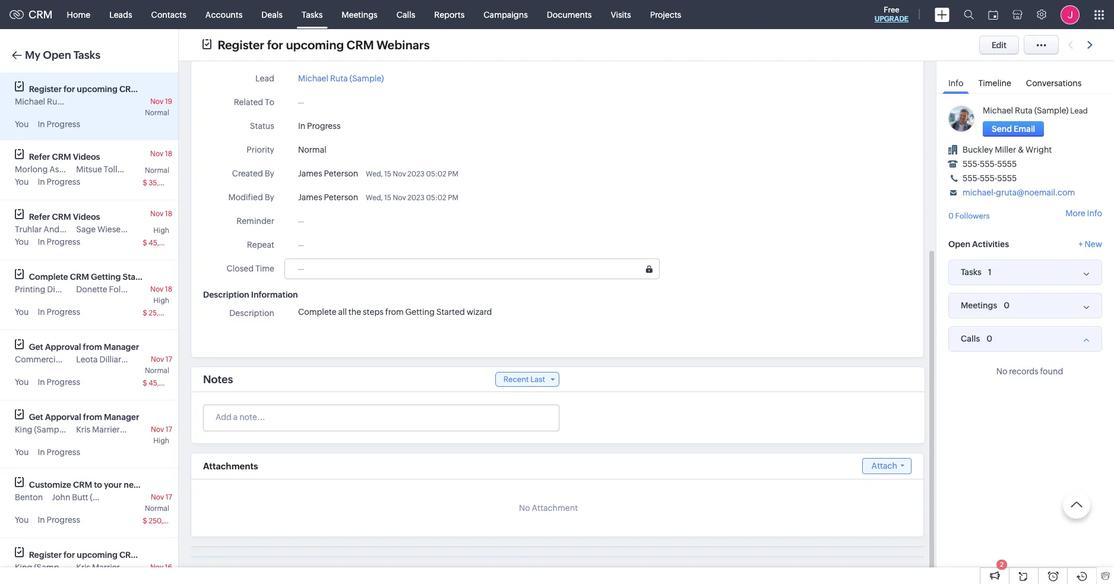 Task type: locate. For each thing, give the bounding box(es) containing it.
get inside get apporval from manager nov 17
[[29, 412, 43, 422]]

you down truhlar and truhlar attys
[[15, 237, 29, 247]]

1 05:02 from the top
[[426, 170, 447, 178]]

meetings
[[342, 10, 378, 19], [961, 301, 998, 310]]

for for register for upcoming crm webinars nov 16
[[64, 550, 75, 560]]

0 horizontal spatial lead
[[255, 74, 274, 83]]

1 horizontal spatial complete
[[298, 307, 337, 317]]

no records found
[[997, 366, 1064, 376]]

kris for from
[[76, 425, 90, 434]]

1 horizontal spatial no
[[997, 366, 1008, 376]]

james peterson
[[298, 169, 358, 178], [298, 192, 358, 202]]

crm inside register for upcoming crm webinars nov 16
[[119, 550, 138, 560]]

you for printing
[[15, 307, 29, 317]]

1 by from the top
[[265, 169, 274, 178]]

reports link
[[425, 0, 474, 29]]

in down benton
[[38, 515, 45, 525]]

2 $ 45,000.00 from the top
[[143, 379, 185, 387]]

ruta down my open tasks
[[47, 97, 65, 106]]

upcoming for register for upcoming crm webinars nov 19
[[77, 84, 118, 94]]

1 $ 45,000.00 from the top
[[143, 239, 185, 247]]

no for no attachment
[[519, 503, 530, 513]]

555-
[[963, 159, 980, 169], [980, 159, 998, 169], [963, 173, 980, 183], [980, 173, 998, 183]]

0 horizontal spatial ruta
[[47, 97, 65, 106]]

tasks up register for upcoming crm webinars
[[302, 10, 323, 19]]

0 vertical spatial refer crm videos
[[29, 152, 100, 162]]

wed, for created by
[[366, 170, 383, 178]]

1 vertical spatial $ 45,000.00
[[143, 379, 185, 387]]

upcoming up michael ruta (sample) normal
[[77, 84, 118, 94]]

45,000.00 left notes
[[149, 379, 185, 387]]

1 refer from the top
[[29, 152, 50, 162]]

normal up the $ 250,000.00
[[145, 504, 169, 513]]

king
[[15, 425, 32, 434], [15, 563, 32, 572]]

in up morlong
[[38, 119, 45, 129]]

$ down sage wieser (sample)
[[143, 239, 147, 247]]

james for created by
[[298, 169, 322, 178]]

1 vertical spatial meetings
[[961, 301, 998, 310]]

17 inside get apporval from manager nov 17
[[166, 425, 172, 434]]

normal for refer crm videos
[[145, 166, 169, 175]]

1 vertical spatial peterson
[[324, 192, 358, 202]]

2 refer from the top
[[29, 212, 50, 222]]

1 vertical spatial wed, 15 nov 2023 05:02 pm
[[366, 194, 459, 202]]

kris marrier (sample) for manager
[[76, 425, 156, 434]]

1 vertical spatial info
[[1088, 209, 1103, 218]]

upcoming
[[286, 38, 344, 51], [77, 84, 118, 94], [77, 550, 118, 560]]

webinars inside register for upcoming crm webinars nov 16
[[140, 550, 178, 560]]

1 vertical spatial no
[[519, 503, 530, 513]]

normal inside michael ruta (sample) normal
[[145, 109, 169, 117]]

1 kris marrier (sample) from the top
[[76, 425, 156, 434]]

ruta for michael ruta (sample) normal
[[47, 97, 65, 106]]

from for kris marrier (sample)
[[83, 412, 102, 422]]

0 vertical spatial michael ruta (sample) link
[[298, 72, 384, 85]]

nov inside register for upcoming crm webinars nov 19
[[150, 97, 164, 106]]

miller
[[995, 145, 1017, 154]]

2 vertical spatial 0
[[987, 334, 993, 343]]

webinars up "19" in the top left of the page
[[140, 84, 178, 94]]

videos up the mitsue
[[73, 152, 100, 162]]

crm inside complete crm getting started steps nov 18
[[70, 272, 89, 282]]

donette
[[76, 285, 107, 294]]

+ new
[[1079, 239, 1103, 249]]

0 vertical spatial 17
[[166, 355, 172, 364]]

repeat
[[247, 240, 274, 250]]

2 18 from the top
[[165, 210, 172, 218]]

to
[[94, 480, 102, 490]]

progress for mitsue tollner (sample)
[[47, 177, 80, 187]]

2 peterson from the top
[[324, 192, 358, 202]]

for right due
[[267, 38, 283, 51]]

no left attachment
[[519, 503, 530, 513]]

wieser
[[97, 225, 124, 234]]

description down description information
[[230, 308, 274, 318]]

5 $ from the top
[[143, 517, 147, 525]]

2 $ from the top
[[143, 239, 147, 247]]

18 up 25,000.00
[[165, 285, 172, 293]]

0 horizontal spatial getting
[[91, 272, 121, 282]]

5555 up michael-gruta@noemail.com link
[[998, 173, 1017, 183]]

register inside register for upcoming crm webinars nov 19
[[29, 84, 62, 94]]

search element
[[957, 0, 981, 29]]

1 vertical spatial get
[[29, 412, 43, 422]]

2 james from the top
[[298, 192, 322, 202]]

0 vertical spatial james
[[298, 169, 322, 178]]

0 vertical spatial upcoming
[[286, 38, 344, 51]]

high for donette foller (sample)
[[153, 296, 169, 305]]

2 15 from the top
[[384, 194, 392, 202]]

3 you from the top
[[15, 237, 29, 247]]

2 horizontal spatial ruta
[[1015, 106, 1033, 115]]

2023
[[408, 170, 425, 178], [408, 194, 425, 202]]

$ for leota dilliard (sample)
[[143, 379, 147, 387]]

videos for mitsue
[[73, 152, 100, 162]]

peterson for modified by
[[324, 192, 358, 202]]

1 vertical spatial for
[[64, 84, 75, 94]]

in progress down morlong associates at the left of the page
[[38, 177, 80, 187]]

kris marrier (sample)
[[76, 425, 156, 434], [76, 563, 156, 572]]

nov inside register for upcoming crm webinars nov 16
[[150, 563, 163, 572]]

get up commercial
[[29, 342, 43, 352]]

information
[[251, 290, 298, 299]]

marrier for upcoming
[[92, 563, 120, 572]]

open
[[43, 49, 71, 61], [949, 239, 971, 249]]

1 videos from the top
[[73, 152, 100, 162]]

ruta up &
[[1015, 106, 1033, 115]]

register for upcoming crm webinars
[[218, 38, 430, 51]]

mitsue tollner (sample)
[[76, 165, 166, 174]]

refer crm videos for and
[[29, 212, 100, 222]]

king for get
[[15, 425, 32, 434]]

in progress up customize
[[38, 447, 80, 457]]

create menu image
[[935, 7, 950, 22]]

0 vertical spatial peterson
[[324, 169, 358, 178]]

timeline link
[[973, 70, 1018, 93]]

you
[[15, 119, 29, 129], [15, 177, 29, 187], [15, 237, 29, 247], [15, 307, 29, 317], [15, 377, 29, 387], [15, 447, 29, 457], [15, 515, 29, 525]]

in for sage wieser (sample)
[[38, 237, 45, 247]]

1 vertical spatial videos
[[73, 212, 100, 222]]

2
[[1000, 561, 1004, 568]]

0 horizontal spatial no
[[519, 503, 530, 513]]

progress down associates
[[47, 177, 80, 187]]

getting inside complete crm getting started steps nov 18
[[91, 272, 121, 282]]

2 horizontal spatial tasks
[[961, 267, 982, 277]]

ruta down register for upcoming crm webinars
[[330, 74, 348, 83]]

0 vertical spatial wed, 15 nov 2023 05:02 pm
[[366, 170, 459, 178]]

manager up leota dilliard (sample)
[[104, 342, 139, 352]]

james peterson for modified by
[[298, 192, 358, 202]]

0 vertical spatial king (sample)
[[15, 425, 68, 434]]

$ 45,000.00
[[143, 239, 185, 247], [143, 379, 185, 387]]

complete left all at the bottom of the page
[[298, 307, 337, 317]]

6 you from the top
[[15, 447, 29, 457]]

michael for michael ruta (sample)
[[298, 74, 329, 83]]

$ 45,000.00 for leota dilliard (sample)
[[143, 379, 185, 387]]

2 17 from the top
[[166, 425, 172, 434]]

documents
[[547, 10, 592, 19]]

2 vertical spatial webinars
[[140, 550, 178, 560]]

michael-
[[963, 188, 996, 197]]

2 king (sample) from the top
[[15, 563, 68, 572]]

$ 45,000.00 down leota dilliard (sample)
[[143, 379, 185, 387]]

description down 'closed'
[[203, 290, 249, 299]]

sage
[[76, 225, 96, 234]]

steps up the $ 25,000.00
[[154, 272, 175, 282]]

tasks inside "link"
[[302, 10, 323, 19]]

info left timeline
[[949, 78, 964, 88]]

you for truhlar
[[15, 237, 29, 247]]

foller
[[109, 285, 131, 294]]

1 high from the top
[[153, 226, 169, 235]]

0 vertical spatial meetings
[[342, 10, 378, 19]]

0 vertical spatial open
[[43, 49, 71, 61]]

3 17 from the top
[[166, 493, 172, 501]]

you down benton
[[15, 515, 29, 525]]

attachments
[[203, 461, 258, 471]]

05:02
[[426, 170, 447, 178], [426, 194, 447, 202]]

0 vertical spatial refer
[[29, 152, 50, 162]]

2 vertical spatial for
[[64, 550, 75, 560]]

0 vertical spatial lead
[[255, 74, 274, 83]]

15 for modified by
[[384, 194, 392, 202]]

2 2023 from the top
[[408, 194, 425, 202]]

description information
[[203, 290, 298, 299]]

documents link
[[538, 0, 602, 29]]

for for register for upcoming crm webinars
[[267, 38, 283, 51]]

calls
[[397, 10, 415, 19], [961, 334, 980, 343]]

peterson for created by
[[324, 169, 358, 178]]

from right the
[[385, 307, 404, 317]]

from up leota
[[83, 342, 102, 352]]

in progress down "commercial press"
[[38, 377, 80, 387]]

1 vertical spatial 05:02
[[426, 194, 447, 202]]

1 vertical spatial steps
[[363, 307, 384, 317]]

upcoming down tasks "link"
[[286, 38, 344, 51]]

in progress for john butt (sample)
[[38, 515, 80, 525]]

0 horizontal spatial michael
[[15, 97, 45, 106]]

upcoming inside register for upcoming crm webinars nov 19
[[77, 84, 118, 94]]

pm for created by
[[448, 170, 459, 178]]

michael inside michael ruta (sample) normal
[[15, 97, 45, 106]]

1 vertical spatial by
[[265, 192, 274, 202]]

0 vertical spatial kris marrier (sample)
[[76, 425, 156, 434]]

in progress down printing dimensions
[[38, 307, 80, 317]]

1 james from the top
[[298, 169, 322, 178]]

free
[[884, 5, 900, 14]]

0 vertical spatial calls
[[397, 10, 415, 19]]

ruta for michael ruta (sample) lead
[[1015, 106, 1033, 115]]

1 horizontal spatial lead
[[1071, 106, 1088, 115]]

refer up and on the top
[[29, 212, 50, 222]]

search image
[[964, 10, 974, 20]]

0 vertical spatial steps
[[154, 272, 175, 282]]

2 horizontal spatial 0
[[1004, 300, 1010, 310]]

nov 18 down the $ 35,000.00
[[150, 210, 172, 218]]

in progress for sage wieser (sample)
[[38, 237, 80, 247]]

lead down "conversations" at the top of page
[[1071, 106, 1088, 115]]

get inside get approval from manager nov 17
[[29, 342, 43, 352]]

in down printing
[[38, 307, 45, 317]]

from inside get apporval from manager nov 17
[[83, 412, 102, 422]]

2 555-555-5555 from the top
[[963, 173, 1017, 183]]

1 refer crm videos from the top
[[29, 152, 100, 162]]

in up customize
[[38, 447, 45, 457]]

1 james peterson from the top
[[298, 169, 358, 178]]

michael ruta (sample) link down "conversations" at the top of page
[[983, 106, 1069, 115]]

1 wed, from the top
[[366, 170, 383, 178]]

1 horizontal spatial started
[[437, 307, 465, 317]]

manager for marrier
[[104, 412, 139, 422]]

in
[[38, 119, 45, 129], [298, 121, 306, 131], [38, 177, 45, 187], [38, 237, 45, 247], [38, 307, 45, 317], [38, 377, 45, 387], [38, 447, 45, 457], [38, 515, 45, 525]]

description for description
[[230, 308, 274, 318]]

no left records
[[997, 366, 1008, 376]]

3 18 from the top
[[165, 285, 172, 293]]

by right created
[[265, 169, 274, 178]]

0 horizontal spatial complete
[[29, 272, 68, 282]]

refer crm videos up associates
[[29, 152, 100, 162]]

crm inside register for upcoming crm webinars nov 19
[[119, 84, 138, 94]]

1 vertical spatial calls
[[961, 334, 980, 343]]

butt
[[72, 493, 88, 502]]

1 vertical spatial high
[[153, 296, 169, 305]]

truhlar right and on the top
[[61, 225, 88, 234]]

2 refer crm videos from the top
[[29, 212, 100, 222]]

in down commercial
[[38, 377, 45, 387]]

complete
[[29, 272, 68, 282], [298, 307, 337, 317]]

$ for sage wieser (sample)
[[143, 239, 147, 247]]

your
[[104, 480, 122, 490]]

started up donette foller (sample)
[[123, 272, 152, 282]]

2 vertical spatial upcoming
[[77, 550, 118, 560]]

555-555-5555
[[963, 159, 1017, 169], [963, 173, 1017, 183]]

register for upcoming crm webinars nov 16
[[29, 550, 178, 572]]

get for get apporval from manager
[[29, 412, 43, 422]]

0 vertical spatial complete
[[29, 272, 68, 282]]

$ 250,000.00
[[143, 517, 189, 525]]

1 horizontal spatial truhlar
[[61, 225, 88, 234]]

1 vertical spatial james
[[298, 192, 322, 202]]

deals link
[[252, 0, 292, 29]]

description for description information
[[203, 290, 249, 299]]

2 wed, from the top
[[366, 194, 383, 202]]

1 horizontal spatial 0
[[987, 334, 993, 343]]

(sample) inside michael ruta (sample) normal
[[66, 97, 101, 106]]

ruta inside michael ruta (sample) normal
[[47, 97, 65, 106]]

0 vertical spatial 2023
[[408, 170, 425, 178]]

0 vertical spatial kris
[[76, 425, 90, 434]]

0 for calls
[[987, 334, 993, 343]]

manager for dilliard
[[104, 342, 139, 352]]

555-555-5555 down buckley
[[963, 159, 1017, 169]]

2 vertical spatial tasks
[[961, 267, 982, 277]]

1 vertical spatial tasks
[[73, 49, 101, 61]]

refer up morlong
[[29, 152, 50, 162]]

wed, 15 nov 2023 05:02 pm
[[366, 170, 459, 178], [366, 194, 459, 202]]

upcoming inside register for upcoming crm webinars nov 16
[[77, 550, 118, 560]]

from right apporval
[[83, 412, 102, 422]]

normal down leota dilliard (sample)
[[145, 367, 169, 375]]

1 king (sample) from the top
[[15, 425, 68, 434]]

kris for upcoming
[[76, 563, 90, 572]]

info right more
[[1088, 209, 1103, 218]]

lead inside the michael ruta (sample) lead
[[1071, 106, 1088, 115]]

progress down michael ruta (sample)
[[307, 121, 341, 131]]

0 horizontal spatial meetings
[[342, 10, 378, 19]]

progress down dimensions
[[47, 307, 80, 317]]

1 get from the top
[[29, 342, 43, 352]]

0 vertical spatial high
[[153, 226, 169, 235]]

1 vertical spatial manager
[[104, 412, 139, 422]]

open down the '0 followers'
[[949, 239, 971, 249]]

refer for morlong
[[29, 152, 50, 162]]

$ left 35,000.00
[[143, 179, 147, 187]]

35,000.00
[[149, 179, 185, 187]]

1 nov 18 from the top
[[150, 150, 172, 158]]

you up benton
[[15, 447, 29, 457]]

1 kris from the top
[[76, 425, 90, 434]]

1 vertical spatial getting
[[406, 307, 435, 317]]

0 vertical spatial 555-555-5555
[[963, 159, 1017, 169]]

1 vertical spatial king (sample)
[[15, 563, 68, 572]]

for up michael ruta (sample) normal
[[64, 84, 75, 94]]

2 vertical spatial register
[[29, 550, 62, 560]]

1 2023 from the top
[[408, 170, 425, 178]]

45,000.00 down sage wieser (sample)
[[149, 239, 185, 247]]

no
[[997, 366, 1008, 376], [519, 503, 530, 513]]

17 inside get approval from manager nov 17
[[166, 355, 172, 364]]

1 vertical spatial 18
[[165, 210, 172, 218]]

high for sage wieser (sample)
[[153, 226, 169, 235]]

1 pm from the top
[[448, 170, 459, 178]]

get
[[29, 342, 43, 352], [29, 412, 43, 422]]

upcoming down john butt (sample)
[[77, 550, 118, 560]]

3 high from the top
[[153, 437, 169, 445]]

progress down truhlar and truhlar attys
[[47, 237, 80, 247]]

$ left the 250,000.00
[[143, 517, 147, 525]]

0 vertical spatial 05:02
[[426, 170, 447, 178]]

michael down timeline
[[983, 106, 1014, 115]]

progress for leota dilliard (sample)
[[47, 377, 80, 387]]

in down and on the top
[[38, 237, 45, 247]]

meetings down 1
[[961, 301, 998, 310]]

1 wed, 15 nov 2023 05:02 pm from the top
[[366, 170, 459, 178]]

manager inside get approval from manager nov 17
[[104, 342, 139, 352]]

4 $ from the top
[[143, 379, 147, 387]]

truhlar left and on the top
[[15, 225, 42, 234]]

1 king from the top
[[15, 425, 32, 434]]

progress
[[47, 119, 80, 129], [307, 121, 341, 131], [47, 177, 80, 187], [47, 237, 80, 247], [47, 307, 80, 317], [47, 377, 80, 387], [47, 447, 80, 457], [47, 515, 80, 525]]

refer crm videos up truhlar and truhlar attys
[[29, 212, 100, 222]]

$ 45,000.00 down sage wieser (sample)
[[143, 239, 185, 247]]

2 videos from the top
[[73, 212, 100, 222]]

by
[[265, 169, 274, 178], [265, 192, 274, 202]]

2 nov 18 from the top
[[150, 210, 172, 218]]

0 vertical spatial description
[[203, 290, 249, 299]]

webinars
[[377, 38, 430, 51], [140, 84, 178, 94], [140, 550, 178, 560]]

1 vertical spatial marrier
[[92, 563, 120, 572]]

2023 for created by
[[408, 170, 425, 178]]

3 $ from the top
[[143, 309, 147, 317]]

1 horizontal spatial info
[[1088, 209, 1103, 218]]

meetings link
[[332, 0, 387, 29]]

high
[[153, 226, 169, 235], [153, 296, 169, 305], [153, 437, 169, 445]]

0 vertical spatial videos
[[73, 152, 100, 162]]

5555 down the buckley miller & wright at the right top
[[998, 159, 1017, 169]]

projects link
[[641, 0, 691, 29]]

1 vertical spatial register
[[29, 84, 62, 94]]

for inside register for upcoming crm webinars nov 19
[[64, 84, 75, 94]]

next record image
[[1088, 41, 1096, 49]]

webinars up 16
[[140, 550, 178, 560]]

videos
[[73, 152, 100, 162], [73, 212, 100, 222]]

1 vertical spatial pm
[[448, 194, 459, 202]]

related to
[[234, 97, 274, 107]]

$ down leota dilliard (sample)
[[143, 379, 147, 387]]

1 18 from the top
[[165, 150, 172, 158]]

register inside register for upcoming crm webinars nov 16
[[29, 550, 62, 560]]

1 45,000.00 from the top
[[149, 239, 185, 247]]

1 $ from the top
[[143, 179, 147, 187]]

45,000.00 for sage wieser (sample)
[[149, 239, 185, 247]]

michael ruta (sample) lead
[[983, 106, 1088, 115]]

in progress for mitsue tollner (sample)
[[38, 177, 80, 187]]

the
[[349, 307, 361, 317]]

michael down "my" on the left top of the page
[[15, 97, 45, 106]]

0 horizontal spatial steps
[[154, 272, 175, 282]]

from inside get approval from manager nov 17
[[83, 342, 102, 352]]

printing
[[15, 285, 45, 294]]

refer crm videos
[[29, 152, 100, 162], [29, 212, 100, 222]]

2 king from the top
[[15, 563, 32, 572]]

for inside register for upcoming crm webinars nov 16
[[64, 550, 75, 560]]

webinars inside register for upcoming crm webinars nov 19
[[140, 84, 178, 94]]

tasks left 1
[[961, 267, 982, 277]]

2 you from the top
[[15, 177, 29, 187]]

0 vertical spatial manager
[[104, 342, 139, 352]]

0 vertical spatial from
[[385, 307, 404, 317]]

1 vertical spatial wed,
[[366, 194, 383, 202]]

nov inside complete crm getting started steps nov 18
[[150, 285, 164, 293]]

progress down apporval
[[47, 447, 80, 457]]

None button
[[983, 121, 1045, 137]]

1 vertical spatial upcoming
[[77, 84, 118, 94]]

0 vertical spatial pm
[[448, 170, 459, 178]]

2 45,000.00 from the top
[[149, 379, 185, 387]]

normal down "19" in the top left of the page
[[145, 109, 169, 117]]

by for modified by
[[265, 192, 274, 202]]

in progress
[[38, 119, 80, 129], [298, 121, 341, 131], [38, 177, 80, 187], [38, 237, 80, 247], [38, 307, 80, 317], [38, 377, 80, 387], [38, 447, 80, 457], [38, 515, 80, 525]]

michael ruta (sample)
[[298, 74, 384, 83]]

1 vertical spatial nov 18
[[150, 210, 172, 218]]

you up morlong
[[15, 119, 29, 129]]

2 kris marrier (sample) from the top
[[76, 563, 156, 572]]

john butt (sample)
[[52, 493, 124, 502]]

2 high from the top
[[153, 296, 169, 305]]

you for commercial
[[15, 377, 29, 387]]

1 horizontal spatial calls
[[961, 334, 980, 343]]

progress down press
[[47, 377, 80, 387]]

2 james peterson from the top
[[298, 192, 358, 202]]

kris marrier (sample) left 16
[[76, 563, 156, 572]]

getting left wizard
[[406, 307, 435, 317]]

2 get from the top
[[29, 412, 43, 422]]

kris marrier (sample) for crm
[[76, 563, 156, 572]]

in progress down john
[[38, 515, 80, 525]]

pm
[[448, 170, 459, 178], [448, 194, 459, 202]]

2 05:02 from the top
[[426, 194, 447, 202]]

$
[[143, 179, 147, 187], [143, 239, 147, 247], [143, 309, 147, 317], [143, 379, 147, 387], [143, 517, 147, 525]]

1 vertical spatial 555-555-5555
[[963, 173, 1017, 183]]

0 horizontal spatial open
[[43, 49, 71, 61]]

register for upcoming crm webinars nov 19
[[29, 84, 178, 106]]

created by
[[232, 169, 274, 178]]

1 15 from the top
[[384, 170, 392, 178]]

kris marrier (sample) down apporval
[[76, 425, 156, 434]]

meetings left calls link
[[342, 10, 378, 19]]

1 555-555-5555 from the top
[[963, 159, 1017, 169]]

2 vertical spatial from
[[83, 412, 102, 422]]

2 by from the top
[[265, 192, 274, 202]]

upcoming for register for upcoming crm webinars nov 16
[[77, 550, 118, 560]]

1 horizontal spatial ruta
[[330, 74, 348, 83]]

meetings inside "link"
[[342, 10, 378, 19]]

started
[[123, 272, 152, 282], [437, 307, 465, 317]]

normal for get approval from manager
[[145, 367, 169, 375]]

1 horizontal spatial meetings
[[961, 301, 998, 310]]

james right created by
[[298, 169, 322, 178]]

king (sample) for get
[[15, 425, 68, 434]]

michael down register for upcoming crm webinars
[[298, 74, 329, 83]]

modified by
[[228, 192, 274, 202]]

tasks down home link
[[73, 49, 101, 61]]

(sample)
[[350, 74, 384, 83], [66, 97, 101, 106], [1035, 106, 1069, 115], [132, 165, 166, 174], [125, 225, 160, 234], [132, 285, 167, 294], [128, 355, 162, 364], [34, 425, 68, 434], [122, 425, 156, 434], [90, 493, 124, 502], [34, 563, 68, 572], [122, 563, 156, 572]]

create menu element
[[928, 0, 957, 29]]

progress down michael ruta (sample) normal
[[47, 119, 80, 129]]

18 down 35,000.00
[[165, 210, 172, 218]]

complete inside complete crm getting started steps nov 18
[[29, 272, 68, 282]]

manager down leota dilliard (sample)
[[104, 412, 139, 422]]

complete up printing dimensions
[[29, 272, 68, 282]]

manager inside get apporval from manager nov 17
[[104, 412, 139, 422]]

0 horizontal spatial calls
[[397, 10, 415, 19]]

complete for complete all the steps from getting started wizard
[[298, 307, 337, 317]]

open right "my" on the left top of the page
[[43, 49, 71, 61]]

1 vertical spatial michael ruta (sample) link
[[983, 106, 1069, 115]]

marrier for from
[[92, 425, 120, 434]]

1 vertical spatial started
[[437, 307, 465, 317]]

ruta for michael ruta (sample)
[[330, 74, 348, 83]]

1 vertical spatial complete
[[298, 307, 337, 317]]

michael for michael ruta (sample) lead
[[983, 106, 1014, 115]]

steps right the
[[363, 307, 384, 317]]

wed, 15 nov 2023 05:02 pm for modified by
[[366, 194, 459, 202]]

in progress down truhlar and truhlar attys
[[38, 237, 80, 247]]

2 marrier from the top
[[92, 563, 120, 572]]

0 vertical spatial no
[[997, 366, 1008, 376]]

555-555-5555 up michael- in the top right of the page
[[963, 173, 1017, 183]]

2 pm from the top
[[448, 194, 459, 202]]

5555
[[998, 159, 1017, 169], [998, 173, 1017, 183]]

1 marrier from the top
[[92, 425, 120, 434]]

for for register for upcoming crm webinars nov 19
[[64, 84, 75, 94]]

0 vertical spatial info
[[949, 78, 964, 88]]

for down john
[[64, 550, 75, 560]]

16
[[165, 563, 172, 572]]

you down morlong
[[15, 177, 29, 187]]

get left apporval
[[29, 412, 43, 422]]

1 vertical spatial lead
[[1071, 106, 1088, 115]]

register for register for upcoming crm webinars nov 16
[[29, 550, 62, 560]]

0 vertical spatial king
[[15, 425, 32, 434]]

2 kris from the top
[[76, 563, 90, 572]]

lead down date
[[255, 74, 274, 83]]

1 peterson from the top
[[324, 169, 358, 178]]

&
[[1018, 145, 1024, 154]]

wizard
[[467, 307, 492, 317]]

nov inside get apporval from manager nov 17
[[151, 425, 164, 434]]

info
[[949, 78, 964, 88], [1088, 209, 1103, 218]]

king for register
[[15, 563, 32, 572]]

0 vertical spatial 18
[[165, 150, 172, 158]]

17
[[166, 355, 172, 364], [166, 425, 172, 434], [166, 493, 172, 501]]

getting up foller
[[91, 272, 121, 282]]

0 vertical spatial 45,000.00
[[149, 239, 185, 247]]

5 you from the top
[[15, 377, 29, 387]]

projects
[[650, 10, 682, 19]]

4 you from the top
[[15, 307, 29, 317]]

1 17 from the top
[[166, 355, 172, 364]]

2 wed, 15 nov 2023 05:02 pm from the top
[[366, 194, 459, 202]]

priority
[[247, 145, 274, 154]]

0 vertical spatial get
[[29, 342, 43, 352]]

0 horizontal spatial started
[[123, 272, 152, 282]]

0 vertical spatial 15
[[384, 170, 392, 178]]



Task type: vqa. For each thing, say whether or not it's contained in the screenshot.


Task type: describe. For each thing, give the bounding box(es) containing it.
mitsue
[[76, 165, 102, 174]]

$ for mitsue tollner (sample)
[[143, 179, 147, 187]]

17 inside customize crm to your needs nov 17
[[166, 493, 172, 501]]

0 horizontal spatial info
[[949, 78, 964, 88]]

free upgrade
[[875, 5, 909, 23]]

complete crm getting started steps nov 18
[[29, 272, 175, 293]]

nov inside customize crm to your needs nov 17
[[151, 493, 164, 501]]

printing dimensions
[[15, 285, 92, 294]]

related
[[234, 97, 263, 107]]

19
[[165, 97, 172, 106]]

status
[[250, 121, 274, 131]]

profile element
[[1054, 0, 1087, 29]]

started inside complete crm getting started steps nov 18
[[123, 272, 152, 282]]

more info link
[[1066, 209, 1103, 218]]

nov inside get approval from manager nov 17
[[151, 355, 164, 364]]

accounts link
[[196, 0, 252, 29]]

videos for sage
[[73, 212, 100, 222]]

recent last
[[504, 375, 545, 384]]

reports
[[434, 10, 465, 19]]

accounts
[[205, 10, 243, 19]]

timeline
[[979, 78, 1012, 88]]

17 for leota dilliard (sample)
[[166, 355, 172, 364]]

edit
[[992, 40, 1007, 50]]

1 horizontal spatial getting
[[406, 307, 435, 317]]

complete for complete crm getting started steps nov 18
[[29, 272, 68, 282]]

you for king
[[15, 447, 29, 457]]

register for register for upcoming crm webinars nov 19
[[29, 84, 62, 94]]

all
[[338, 307, 347, 317]]

1 horizontal spatial michael ruta (sample) link
[[983, 106, 1069, 115]]

campaigns link
[[474, 0, 538, 29]]

morlong associates
[[15, 165, 91, 174]]

no attachment
[[519, 503, 578, 513]]

closed time
[[227, 264, 274, 273]]

conversations
[[1027, 78, 1082, 88]]

nov 18 for mitsue tollner (sample)
[[150, 150, 172, 158]]

7 you from the top
[[15, 515, 29, 525]]

crm link
[[10, 8, 53, 21]]

progress for kris marrier (sample)
[[47, 447, 80, 457]]

tollner
[[104, 165, 130, 174]]

05:02 for modified by
[[426, 194, 447, 202]]

webinars for register for upcoming crm webinars
[[377, 38, 430, 51]]

records
[[1010, 366, 1039, 376]]

more info
[[1066, 209, 1103, 218]]

calendar image
[[989, 10, 999, 19]]

$ for donette foller (sample)
[[143, 309, 147, 317]]

in for john butt (sample)
[[38, 515, 45, 525]]

michael ruta (sample) normal
[[15, 97, 169, 117]]

open activities
[[949, 239, 1009, 249]]

james peterson for created by
[[298, 169, 358, 178]]

18 for mitsue tollner (sample)
[[165, 150, 172, 158]]

attys
[[90, 225, 110, 234]]

tasks link
[[292, 0, 332, 29]]

$ 35,000.00
[[143, 179, 185, 187]]

Add a note... field
[[204, 411, 558, 423]]

$ for john butt (sample)
[[143, 517, 147, 525]]

recent
[[504, 375, 529, 384]]

new
[[1085, 239, 1103, 249]]

in for kris marrier (sample)
[[38, 447, 45, 457]]

get for get approval from manager
[[29, 342, 43, 352]]

in for leota dilliard (sample)
[[38, 377, 45, 387]]

in progress down michael ruta (sample) normal
[[38, 119, 80, 129]]

0 horizontal spatial 0
[[949, 212, 954, 220]]

profile image
[[1061, 5, 1080, 24]]

pm for modified by
[[448, 194, 459, 202]]

$ 45,000.00 for sage wieser (sample)
[[143, 239, 185, 247]]

crm inside customize crm to your needs nov 17
[[73, 480, 92, 490]]

in for donette foller (sample)
[[38, 307, 45, 317]]

steps inside complete crm getting started steps nov 18
[[154, 272, 175, 282]]

james for modified by
[[298, 192, 322, 202]]

2023 for modified by
[[408, 194, 425, 202]]

in progress for kris marrier (sample)
[[38, 447, 80, 457]]

in right status
[[298, 121, 306, 131]]

apporval
[[45, 412, 81, 422]]

in progress for donette foller (sample)
[[38, 307, 80, 317]]

attachment
[[532, 503, 578, 513]]

in progress for leota dilliard (sample)
[[38, 377, 80, 387]]

register for register for upcoming crm webinars
[[218, 38, 265, 51]]

refer crm videos for associates
[[29, 152, 100, 162]]

sage wieser (sample)
[[76, 225, 160, 234]]

notes
[[203, 373, 233, 386]]

refer for truhlar
[[29, 212, 50, 222]]

buckley
[[963, 145, 994, 154]]

1 horizontal spatial open
[[949, 239, 971, 249]]

05:02 for created by
[[426, 170, 447, 178]]

1 horizontal spatial steps
[[363, 307, 384, 317]]

2 truhlar from the left
[[61, 225, 88, 234]]

my open tasks
[[25, 49, 101, 61]]

you for morlong
[[15, 177, 29, 187]]

contacts
[[151, 10, 186, 19]]

previous record image
[[1068, 41, 1074, 49]]

45,000.00 for leota dilliard (sample)
[[149, 379, 185, 387]]

upgrade
[[875, 15, 909, 23]]

17 for kris marrier (sample)
[[166, 425, 172, 434]]

high for kris marrier (sample)
[[153, 437, 169, 445]]

18 inside complete crm getting started steps nov 18
[[165, 285, 172, 293]]

benton
[[15, 493, 43, 502]]

25,000.00
[[149, 309, 185, 317]]

associates
[[49, 165, 91, 174]]

15 for created by
[[384, 170, 392, 178]]

in progress down michael ruta (sample)
[[298, 121, 341, 131]]

created
[[232, 169, 263, 178]]

my
[[25, 49, 41, 61]]

wed, for modified by
[[366, 194, 383, 202]]

by for created by
[[265, 169, 274, 178]]

0 horizontal spatial tasks
[[73, 49, 101, 61]]

wright
[[1026, 145, 1052, 154]]

morlong
[[15, 165, 48, 174]]

needs
[[124, 480, 148, 490]]

home link
[[57, 0, 100, 29]]

conversations link
[[1021, 70, 1088, 93]]

1 you from the top
[[15, 119, 29, 129]]

normal right priority
[[298, 145, 327, 154]]

dimensions
[[47, 285, 92, 294]]

michael for michael ruta (sample) normal
[[15, 97, 45, 106]]

1 5555 from the top
[[998, 159, 1017, 169]]

approval
[[45, 342, 81, 352]]

followers
[[956, 212, 990, 220]]

wed, 15 nov 2023 05:02 pm for created by
[[366, 170, 459, 178]]

leota
[[76, 355, 98, 364]]

0 for meetings
[[1004, 300, 1010, 310]]

campaigns
[[484, 10, 528, 19]]

press
[[64, 355, 84, 364]]

2 5555 from the top
[[998, 173, 1017, 183]]

edit button
[[980, 35, 1020, 54]]

john
[[52, 493, 70, 502]]

home
[[67, 10, 90, 19]]

buckley miller & wright
[[963, 145, 1052, 154]]

1
[[989, 267, 992, 277]]

dilliard
[[99, 355, 126, 364]]

in for mitsue tollner (sample)
[[38, 177, 45, 187]]

250,000.00
[[149, 517, 189, 525]]

visits link
[[602, 0, 641, 29]]

modified
[[228, 192, 263, 202]]

donette foller (sample)
[[76, 285, 167, 294]]

leota dilliard (sample)
[[76, 355, 162, 364]]

progress for donette foller (sample)
[[47, 307, 80, 317]]

18 for sage wieser (sample)
[[165, 210, 172, 218]]

webinars for register for upcoming crm webinars nov 19
[[140, 84, 178, 94]]

from for leota dilliard (sample)
[[83, 342, 102, 352]]

webinars for register for upcoming crm webinars nov 16
[[140, 550, 178, 560]]

progress for sage wieser (sample)
[[47, 237, 80, 247]]

nov 18 for sage wieser (sample)
[[150, 210, 172, 218]]

michael-gruta@noemail.com link
[[963, 188, 1076, 197]]

no for no records found
[[997, 366, 1008, 376]]

and
[[44, 225, 60, 234]]

deals
[[262, 10, 283, 19]]

1 truhlar from the left
[[15, 225, 42, 234]]

progress for john butt (sample)
[[47, 515, 80, 525]]

king (sample) for register
[[15, 563, 68, 572]]

activities
[[973, 239, 1009, 249]]

closed
[[227, 264, 254, 273]]

time
[[255, 264, 274, 273]]

upcoming for register for upcoming crm webinars
[[286, 38, 344, 51]]



